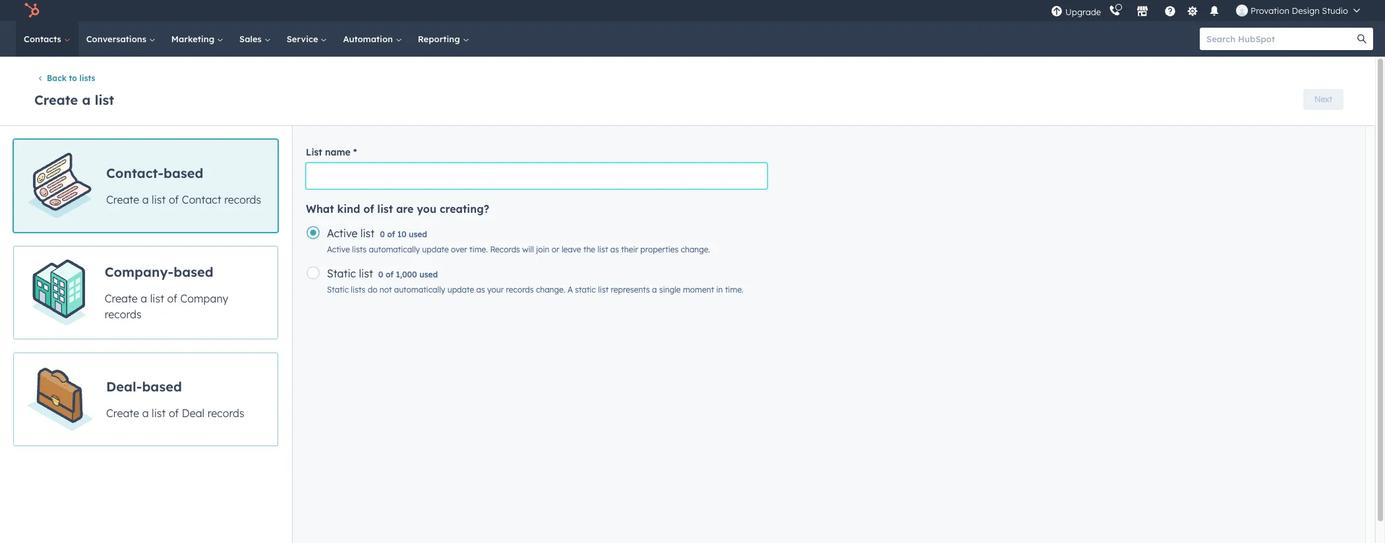 Task type: locate. For each thing, give the bounding box(es) containing it.
join
[[536, 245, 549, 255]]

of for 10
[[387, 230, 395, 240]]

1 vertical spatial active
[[327, 245, 350, 255]]

records inside create a list of company records
[[105, 308, 141, 321]]

automatically down 10
[[369, 245, 420, 255]]

0 vertical spatial as
[[610, 245, 619, 255]]

0 inside 'static list 0 of 1,000 used'
[[378, 270, 383, 280]]

the
[[583, 245, 595, 255]]

create down 'contact-'
[[106, 193, 139, 206]]

of left contact
[[169, 193, 179, 206]]

update
[[422, 245, 449, 255], [447, 285, 474, 295]]

a inside create a list banner
[[82, 92, 91, 108]]

a down back to lists
[[82, 92, 91, 108]]

contact-based
[[106, 165, 203, 181]]

what
[[306, 203, 334, 216]]

a down company-
[[141, 292, 147, 305]]

change. left a
[[536, 285, 565, 295]]

a
[[82, 92, 91, 108], [142, 193, 149, 206], [652, 285, 657, 295], [141, 292, 147, 305], [142, 407, 149, 420]]

next button
[[1303, 89, 1344, 110]]

used inside active list 0 of 10 used
[[409, 230, 427, 240]]

active
[[327, 227, 358, 240], [327, 245, 350, 255]]

0 vertical spatial used
[[409, 230, 427, 240]]

of inside create a list of company records
[[167, 292, 177, 305]]

1 vertical spatial time.
[[725, 285, 744, 295]]

company
[[180, 292, 228, 305]]

name
[[325, 147, 351, 158]]

1 static from the top
[[327, 267, 356, 280]]

of
[[169, 193, 179, 206], [363, 203, 374, 216], [387, 230, 395, 240], [386, 270, 394, 280], [167, 292, 177, 305], [169, 407, 179, 420]]

time.
[[469, 245, 488, 255], [725, 285, 744, 295]]

as
[[610, 245, 619, 255], [476, 285, 485, 295]]

of down the company-based
[[167, 292, 177, 305]]

list
[[95, 92, 114, 108], [152, 193, 166, 206], [377, 203, 393, 216], [360, 227, 375, 240], [598, 245, 608, 255], [359, 267, 373, 280], [598, 285, 609, 295], [150, 292, 164, 305], [152, 407, 166, 420]]

based up create a list of deal records
[[142, 378, 182, 395]]

0 vertical spatial based
[[164, 165, 203, 181]]

2 vertical spatial based
[[142, 378, 182, 395]]

1 horizontal spatial time.
[[725, 285, 744, 295]]

of left 10
[[387, 230, 395, 240]]

None checkbox
[[13, 139, 278, 233], [13, 246, 278, 340], [13, 353, 278, 447], [13, 139, 278, 233], [13, 246, 278, 340], [13, 353, 278, 447]]

2 vertical spatial lists
[[351, 285, 365, 295]]

update left over
[[422, 245, 449, 255]]

a for create a list of deal records
[[142, 407, 149, 420]]

provation design studio
[[1251, 5, 1348, 16]]

lists down active list 0 of 10 used at the top left of page
[[352, 245, 367, 255]]

search button
[[1351, 28, 1373, 50]]

based up create a list of contact records
[[164, 165, 203, 181]]

create down "back"
[[34, 92, 78, 108]]

static left do
[[327, 285, 349, 295]]

records right contact
[[224, 193, 261, 206]]

update left 'your'
[[447, 285, 474, 295]]

0
[[380, 230, 385, 240], [378, 270, 383, 280]]

back
[[47, 73, 67, 83]]

records down company-
[[105, 308, 141, 321]]

change.
[[681, 245, 710, 255], [536, 285, 565, 295]]

company-
[[105, 264, 174, 280]]

marketplaces button
[[1129, 0, 1156, 21]]

0 inside active list 0 of 10 used
[[380, 230, 385, 240]]

a down deal-based
[[142, 407, 149, 420]]

list inside create a list of company records
[[150, 292, 164, 305]]

menu
[[1050, 0, 1369, 21]]

create down company-
[[105, 292, 138, 305]]

design
[[1292, 5, 1320, 16]]

0 up not
[[378, 270, 383, 280]]

sales link
[[231, 21, 279, 57]]

moment
[[683, 285, 714, 295]]

create
[[34, 92, 78, 108], [106, 193, 139, 206], [105, 292, 138, 305], [106, 407, 139, 420]]

1 vertical spatial lists
[[352, 245, 367, 255]]

0 vertical spatial change.
[[681, 245, 710, 255]]

automatically down 1,000
[[394, 285, 445, 295]]

active for list
[[327, 227, 358, 240]]

help button
[[1159, 0, 1181, 21]]

static
[[327, 267, 356, 280], [327, 285, 349, 295]]

create a list
[[34, 92, 114, 108]]

automation link
[[335, 21, 410, 57]]

search image
[[1357, 34, 1367, 44]]

sales
[[239, 34, 264, 44]]

of left deal
[[169, 407, 179, 420]]

of inside 'static list 0 of 1,000 used'
[[386, 270, 394, 280]]

over
[[451, 245, 467, 255]]

calling icon image
[[1109, 5, 1121, 17]]

10
[[397, 230, 406, 240]]

a inside create a list of company records
[[141, 292, 147, 305]]

1 vertical spatial 0
[[378, 270, 383, 280]]

1 active from the top
[[327, 227, 358, 240]]

used right 1,000
[[419, 270, 438, 280]]

static for lists
[[327, 285, 349, 295]]

used right 10
[[409, 230, 427, 240]]

records right deal
[[207, 407, 244, 420]]

time. right over
[[469, 245, 488, 255]]

will
[[522, 245, 534, 255]]

0 vertical spatial lists
[[79, 73, 95, 83]]

of for 1,000
[[386, 270, 394, 280]]

1 vertical spatial as
[[476, 285, 485, 295]]

automation
[[343, 34, 395, 44]]

back to lists
[[47, 73, 95, 83]]

2 active from the top
[[327, 245, 350, 255]]

used for active list
[[409, 230, 427, 240]]

of up not
[[386, 270, 394, 280]]

lists for active
[[352, 245, 367, 255]]

0 left 10
[[380, 230, 385, 240]]

automatically
[[369, 245, 420, 255], [394, 285, 445, 295]]

a for create a list of contact records
[[142, 193, 149, 206]]

of for contact
[[169, 193, 179, 206]]

active lists automatically update over time. records will join or leave the list as their properties change.
[[327, 245, 710, 255]]

lists left do
[[351, 285, 365, 295]]

next
[[1315, 94, 1332, 104]]

records for contact-based
[[224, 193, 261, 206]]

create inside banner
[[34, 92, 78, 108]]

0 horizontal spatial as
[[476, 285, 485, 295]]

create a list of deal records
[[106, 407, 244, 420]]

records
[[490, 245, 520, 255]]

list
[[306, 147, 322, 158]]

0 vertical spatial static
[[327, 267, 356, 280]]

0 vertical spatial time.
[[469, 245, 488, 255]]

1 vertical spatial used
[[419, 270, 438, 280]]

marketing
[[171, 34, 217, 44]]

of inside active list 0 of 10 used
[[387, 230, 395, 240]]

0 vertical spatial 0
[[380, 230, 385, 240]]

change. right 'properties'
[[681, 245, 710, 255]]

active for lists
[[327, 245, 350, 255]]

list left 10
[[360, 227, 375, 240]]

used inside 'static list 0 of 1,000 used'
[[419, 270, 438, 280]]

1 horizontal spatial change.
[[681, 245, 710, 255]]

lists
[[79, 73, 95, 83], [352, 245, 367, 255], [351, 285, 365, 295]]

list down the company-based
[[150, 292, 164, 305]]

contact
[[182, 193, 221, 206]]

hubspot link
[[16, 3, 49, 18]]

create a list of contact records
[[106, 193, 261, 206]]

static down active list 0 of 10 used at the top left of page
[[327, 267, 356, 280]]

time. right in
[[725, 285, 744, 295]]

hubspot image
[[24, 3, 40, 18]]

upgrade
[[1065, 6, 1101, 17]]

create down deal-
[[106, 407, 139, 420]]

calling icon button
[[1104, 2, 1126, 19]]

0 horizontal spatial change.
[[536, 285, 565, 295]]

based for contact-
[[164, 165, 203, 181]]

create inside create a list of company records
[[105, 292, 138, 305]]

a down contact-based
[[142, 193, 149, 206]]

2 static from the top
[[327, 285, 349, 295]]

1 vertical spatial static
[[327, 285, 349, 295]]

a left single
[[652, 285, 657, 295]]

contacts link
[[16, 21, 78, 57]]

records
[[224, 193, 261, 206], [506, 285, 534, 295], [105, 308, 141, 321], [207, 407, 244, 420]]

lists right the to
[[79, 73, 95, 83]]

Search HubSpot search field
[[1200, 28, 1361, 50]]

you
[[417, 203, 436, 216]]

used
[[409, 230, 427, 240], [419, 270, 438, 280]]

list down back to lists
[[95, 92, 114, 108]]

records for deal-based
[[207, 407, 244, 420]]

do
[[368, 285, 377, 295]]

company-based
[[105, 264, 213, 280]]

1 vertical spatial based
[[174, 264, 213, 280]]

list down deal-based
[[152, 407, 166, 420]]

as left their
[[610, 245, 619, 255]]

used for static list
[[419, 270, 438, 280]]

0 vertical spatial active
[[327, 227, 358, 240]]

based for deal-
[[142, 378, 182, 395]]

static list 0 of 1,000 used
[[327, 267, 438, 280]]

as left 'your'
[[476, 285, 485, 295]]

menu containing provation design studio
[[1050, 0, 1369, 21]]

active list 0 of 10 used
[[327, 227, 427, 240]]

1 horizontal spatial as
[[610, 245, 619, 255]]

based
[[164, 165, 203, 181], [174, 264, 213, 280], [142, 378, 182, 395]]

list down contact-based
[[152, 193, 166, 206]]

of for company
[[167, 292, 177, 305]]

based up company
[[174, 264, 213, 280]]



Task type: vqa. For each thing, say whether or not it's contained in the screenshot.
Back
yes



Task type: describe. For each thing, give the bounding box(es) containing it.
0 for static list
[[378, 270, 383, 280]]

records right 'your'
[[506, 285, 534, 295]]

of for deal
[[169, 407, 179, 420]]

creating?
[[440, 203, 489, 216]]

provation design studio button
[[1228, 0, 1368, 21]]

notifications button
[[1203, 0, 1226, 21]]

deal
[[182, 407, 205, 420]]

contact-
[[106, 165, 164, 181]]

studio
[[1322, 5, 1348, 16]]

to
[[69, 73, 77, 83]]

create for create a list
[[34, 92, 78, 108]]

contacts
[[24, 34, 64, 44]]

a for create a list of company records
[[141, 292, 147, 305]]

are
[[396, 203, 414, 216]]

marketplaces image
[[1137, 6, 1149, 18]]

service
[[287, 34, 321, 44]]

list right the
[[598, 245, 608, 255]]

deal-based
[[106, 378, 182, 395]]

back to lists link
[[37, 73, 95, 83]]

static for list
[[327, 267, 356, 280]]

0 for active list
[[380, 230, 385, 240]]

reporting link
[[410, 21, 477, 57]]

or
[[552, 245, 559, 255]]

conversations link
[[78, 21, 163, 57]]

marketing link
[[163, 21, 231, 57]]

deal-
[[106, 378, 142, 395]]

1,000
[[396, 270, 417, 280]]

not
[[380, 285, 392, 295]]

0 vertical spatial automatically
[[369, 245, 420, 255]]

create for create a list of company records
[[105, 292, 138, 305]]

help image
[[1164, 6, 1176, 18]]

in
[[716, 285, 723, 295]]

your
[[487, 285, 504, 295]]

lists for static
[[351, 285, 365, 295]]

service link
[[279, 21, 335, 57]]

create for create a list of deal records
[[106, 407, 139, 420]]

upgrade image
[[1051, 6, 1063, 17]]

provation
[[1251, 5, 1289, 16]]

1 vertical spatial update
[[447, 285, 474, 295]]

records for company-based
[[105, 308, 141, 321]]

0 vertical spatial update
[[422, 245, 449, 255]]

list right static on the bottom left of the page
[[598, 285, 609, 295]]

create for create a list of contact records
[[106, 193, 139, 206]]

0 horizontal spatial time.
[[469, 245, 488, 255]]

james peterson image
[[1236, 5, 1248, 16]]

settings link
[[1184, 4, 1201, 17]]

reporting
[[418, 34, 462, 44]]

1 vertical spatial change.
[[536, 285, 565, 295]]

what kind of list are you creating?
[[306, 203, 489, 216]]

based for company-
[[174, 264, 213, 280]]

single
[[659, 285, 681, 295]]

List name text field
[[306, 163, 767, 189]]

a
[[568, 285, 573, 295]]

leave
[[562, 245, 581, 255]]

properties
[[640, 245, 679, 255]]

create a list of company records
[[105, 292, 228, 321]]

static lists do not automatically update as your records change. a static list represents a single moment in time.
[[327, 285, 744, 295]]

list left are
[[377, 203, 393, 216]]

kind
[[337, 203, 360, 216]]

static
[[575, 285, 596, 295]]

list inside banner
[[95, 92, 114, 108]]

list up do
[[359, 267, 373, 280]]

settings image
[[1186, 6, 1198, 17]]

represents
[[611, 285, 650, 295]]

conversations
[[86, 34, 149, 44]]

a for create a list
[[82, 92, 91, 108]]

create a list banner
[[32, 85, 1344, 112]]

their
[[621, 245, 638, 255]]

of right kind
[[363, 203, 374, 216]]

list name
[[306, 147, 351, 158]]

notifications image
[[1209, 6, 1220, 18]]

1 vertical spatial automatically
[[394, 285, 445, 295]]



